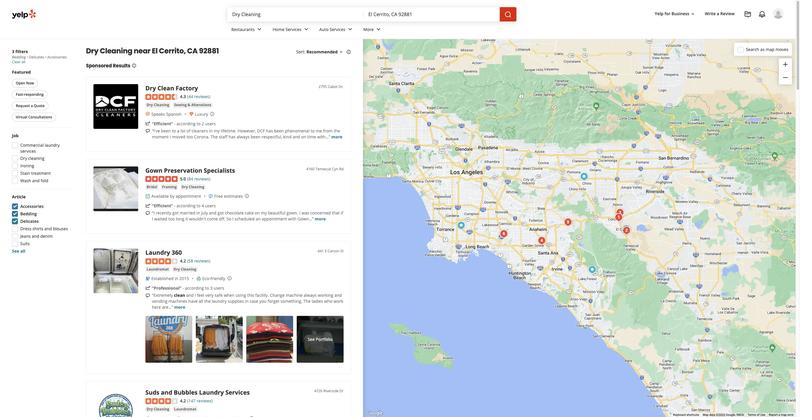 Task type: locate. For each thing, give the bounding box(es) containing it.
inegi
[[737, 414, 745, 417]]

1 vertical spatial accessories
[[20, 204, 44, 209]]

4726 riverside dr
[[315, 389, 344, 394]]

0 horizontal spatial see
[[12, 249, 19, 254]]

0 vertical spatial 4.2 link
[[180, 258, 186, 265]]

and down phenomenal
[[293, 134, 300, 140]]

1 horizontal spatial map
[[781, 414, 787, 417]]

anaheim hills cleaners image
[[562, 216, 574, 228]]

0 horizontal spatial of
[[187, 128, 191, 134]]

a left lot
[[177, 128, 179, 134]]

the inside "i've been to a lot of cleaners in my lifetime. however, dcf has been phenomenal to me from the moment i moved too corona. the staff has always been respectful, kind and on time with…"
[[211, 134, 218, 140]]

(44 reviews) link
[[187, 93, 210, 100]]

sewing
[[174, 102, 187, 107]]

too inside "i've been to a lot of cleaners in my lifetime. however, dcf has been phenomenal to me from the moment i moved too corona. the staff has always been respectful, kind and on time with…"
[[187, 134, 193, 140]]

on
[[301, 134, 306, 140], [255, 210, 260, 216]]

according for factory
[[177, 121, 196, 127]]

dry up established in 2015
[[174, 267, 180, 272]]

keyboard
[[674, 414, 686, 417]]

shortcuts
[[687, 414, 700, 417]]

my up staff
[[214, 128, 220, 134]]

1 vertical spatial delicates
[[20, 219, 39, 224]]

441 e carson st
[[318, 249, 344, 254]]

have
[[188, 299, 198, 304]]

0 horizontal spatial 16 chevron down v2 image
[[339, 50, 344, 54]]

estimates
[[224, 194, 243, 199]]

1 horizontal spatial laundromat button
[[173, 407, 198, 413]]

0 horizontal spatial too
[[168, 216, 175, 222]]

4.2
[[180, 259, 186, 264], [180, 399, 186, 404]]

business
[[672, 11, 690, 17]]

1 vertical spatial on
[[255, 210, 260, 216]]

and up come
[[209, 210, 217, 216]]

cleaning down (84 reviews)
[[189, 185, 204, 190]]

dry cleaning link down (84 on the top of page
[[180, 184, 206, 190]]

0 vertical spatial 3
[[12, 49, 14, 54]]

quote
[[34, 103, 45, 108]]

3 inside 3 filters bedding • delicates • accessories clear all
[[12, 49, 14, 54]]

1 "efficient" from the top
[[152, 121, 173, 127]]

the inside and i feel very safe when using this facility. change machine always working and vending machines have all the laundry supplies in case you forget something. the ladies who work here are…"
[[304, 299, 311, 304]]

0 horizontal spatial dry clean factory image
[[94, 84, 138, 129]]

16 speech v2 image left "i
[[145, 211, 150, 216]]

more down concerned
[[315, 216, 326, 222]]

1 vertical spatial 4.2
[[180, 399, 186, 404]]

always
[[237, 134, 250, 140], [304, 293, 317, 298]]

16 speaks spanish v2 image
[[145, 112, 150, 117]]

accessories inside 3 filters bedding • delicates • accessories clear all
[[47, 55, 67, 60]]

1 vertical spatial 3
[[210, 286, 213, 291]]

appointment down beautiful
[[262, 216, 287, 222]]

4.2 link left (147
[[180, 398, 186, 405]]

1 horizontal spatial services
[[286, 26, 302, 32]]

16 speech v2 image
[[145, 129, 150, 134]]

in up corona.
[[209, 128, 213, 134]]

featured
[[12, 69, 31, 75]]

framing link
[[161, 184, 178, 190]]

dry clean factory image
[[94, 84, 138, 129], [621, 225, 633, 237]]

got
[[172, 210, 179, 216], [218, 210, 224, 216]]

safe
[[215, 293, 223, 298]]

on left time
[[301, 134, 306, 140]]

group
[[779, 58, 793, 85], [10, 133, 74, 186], [10, 194, 74, 255]]

1 vertical spatial "efficient"
[[152, 203, 173, 209]]

0 vertical spatial my
[[214, 128, 220, 134]]

of left use
[[757, 414, 760, 417]]

2 4.2 from the top
[[180, 399, 186, 404]]

i inside "i've been to a lot of cleaners in my lifetime. however, dcf has been phenomenal to me from the moment i moved too corona. the staff has always been respectful, kind and on time with…"
[[170, 134, 171, 140]]

the inside and i feel very safe when using this facility. change machine always working and vending machines have all the laundry supplies in case you forget something. the ladies who work here are…"
[[204, 299, 211, 304]]

more down machines
[[174, 305, 185, 310]]

1 horizontal spatial more link
[[315, 216, 326, 222]]

riverside
[[324, 389, 339, 394]]

24 chevron down v2 image inside home services link
[[303, 26, 310, 33]]

laundry up (147 reviews) link
[[199, 389, 224, 397]]

dry cleaning button down 4.3 star rating image in the top of the page
[[145, 102, 171, 108]]

16 speech v2 image
[[145, 211, 150, 216], [145, 294, 150, 298]]

1 horizontal spatial more
[[315, 216, 326, 222]]

1 vertical spatial dry clean factory image
[[621, 225, 633, 237]]

24 chevron down v2 image for home services
[[303, 26, 310, 33]]

search
[[747, 46, 760, 52]]

0 vertical spatial too
[[187, 134, 193, 140]]

virtual consultations button
[[12, 113, 56, 122]]

16 trending v2 image down 16 established in v2 'icon'
[[145, 286, 150, 291]]

0 vertical spatial bedding
[[12, 55, 26, 60]]

4.2 star rating image down suds
[[145, 399, 178, 405]]

1 horizontal spatial see
[[308, 337, 315, 343]]

got up long
[[172, 210, 179, 216]]

24 chevron down v2 image
[[303, 26, 310, 33], [347, 26, 354, 33]]

2 "efficient" from the top
[[152, 203, 173, 209]]

specialists
[[204, 167, 235, 175]]

- down available by appointment
[[174, 203, 176, 209]]

commercial laundry services
[[20, 143, 60, 154]]

1 horizontal spatial my
[[261, 210, 267, 216]]

has up respectful,
[[266, 128, 273, 134]]

too left long
[[168, 216, 175, 222]]

and
[[293, 134, 300, 140], [32, 178, 40, 184], [209, 210, 217, 216], [44, 226, 52, 232], [32, 234, 39, 239], [186, 293, 194, 298], [335, 293, 342, 298], [161, 389, 172, 397]]

16 available by appointment v2 image
[[145, 194, 150, 199]]

2 horizontal spatial more
[[332, 134, 343, 140]]

laundry left the '360'
[[145, 249, 170, 257]]

cleaning down 4.3 star rating image in the top of the page
[[154, 102, 169, 107]]

4.2 link for 360
[[180, 258, 186, 265]]

1 4.2 star rating image from the top
[[145, 259, 178, 265]]

factory
[[176, 84, 198, 92]]

0 vertical spatial the
[[334, 128, 340, 134]]

1 none field from the left
[[232, 11, 359, 18]]

of inside "i've been to a lot of cleaners in my lifetime. however, dcf has been phenomenal to me from the moment i moved too corona. the staff has always been respectful, kind and on time with…"
[[187, 128, 191, 134]]

delicates up dress
[[20, 219, 39, 224]]

16 chevron down v2 image right business at right
[[691, 12, 696, 16]]

map for error
[[781, 414, 787, 417]]

16 trending v2 image
[[145, 204, 150, 209], [145, 286, 150, 291]]

laundry down safe
[[212, 299, 227, 304]]

1 vertical spatial map
[[781, 414, 787, 417]]

i left feel
[[195, 293, 196, 298]]

16 speech v2 image left the "extremely
[[145, 294, 150, 298]]

1 16 speech v2 image from the top
[[145, 211, 150, 216]]

2 24 chevron down v2 image from the left
[[375, 26, 382, 33]]

laundromat button up 16 shipping v2 icon
[[173, 407, 198, 413]]

1 vertical spatial too
[[168, 216, 175, 222]]

none field near
[[369, 11, 495, 18]]

1 horizontal spatial 16 chevron down v2 image
[[691, 12, 696, 16]]

more link down machines
[[174, 305, 185, 310]]

1 vertical spatial has
[[229, 134, 236, 140]]

a right report
[[779, 414, 781, 417]]

1 horizontal spatial none field
[[369, 11, 495, 18]]

the inside "i've been to a lot of cleaners in my lifetime. however, dcf has been phenomenal to me from the moment i moved too corona. the staff has always been respectful, kind and on time with…"
[[334, 128, 340, 134]]

search image
[[505, 11, 512, 18]]

commercial
[[20, 143, 44, 148]]

portfolio
[[316, 337, 333, 343]]

0 vertical spatial map
[[766, 46, 775, 52]]

1 horizontal spatial accessories
[[47, 55, 67, 60]]

16 info v2 image
[[132, 63, 136, 68]]

24 chevron down v2 image for more
[[375, 26, 382, 33]]

1 horizontal spatial always
[[304, 293, 317, 298]]

july
[[201, 210, 208, 216]]

0 vertical spatial delicates
[[29, 55, 44, 60]]

and inside "i recently got married in july and got chocolate cake on my beautiful gown. i was concerned that if i waited too long it wouldn't come off. so i scheduled an appointment with gown…"
[[209, 210, 217, 216]]

more
[[332, 134, 343, 140], [315, 216, 326, 222], [174, 305, 185, 310]]

24 chevron down v2 image inside auto services link
[[347, 26, 354, 33]]

0 horizontal spatial laundromat button
[[145, 267, 170, 273]]

1 vertical spatial the
[[304, 299, 311, 304]]

16 chevron down v2 image for recommended
[[339, 50, 344, 54]]

0 horizontal spatial more link
[[174, 305, 185, 310]]

16 chevron down v2 image left 16 info v2 image
[[339, 50, 344, 54]]

to up moved
[[172, 128, 176, 134]]

laundry right commercial
[[45, 143, 60, 148]]

filters
[[15, 49, 28, 54]]

to left 4
[[197, 203, 201, 209]]

4.2 for 360
[[180, 259, 186, 264]]

the down very
[[204, 299, 211, 304]]

1 horizontal spatial been
[[251, 134, 261, 140]]

laundromat button up established
[[145, 267, 170, 273]]

write
[[705, 11, 716, 17]]

change
[[270, 293, 285, 298]]

to up time
[[311, 128, 315, 134]]

24 chevron down v2 image right more
[[375, 26, 382, 33]]

users for specialists
[[205, 203, 216, 209]]

recently
[[156, 210, 171, 216]]

2 vertical spatial all
[[199, 299, 203, 304]]

appointment inside "i recently got married in july and got chocolate cake on my beautiful gown. i was concerned that if i waited too long it wouldn't come off. so i scheduled an appointment with gown…"
[[262, 216, 287, 222]]

write a review link
[[703, 9, 738, 19]]

1 vertical spatial 4.2 link
[[180, 398, 186, 405]]

as
[[761, 46, 765, 52]]

laundromat up established
[[147, 267, 169, 272]]

and up work
[[335, 293, 342, 298]]

0 vertical spatial all
[[22, 59, 25, 65]]

to up very
[[205, 286, 209, 291]]

16 chevron down v2 image inside recommended popup button
[[339, 50, 344, 54]]

1 vertical spatial -
[[174, 203, 176, 209]]

4.3 star rating image
[[145, 94, 178, 100]]

4.2 left (147
[[180, 399, 186, 404]]

1 4.2 link from the top
[[180, 258, 186, 265]]

more link for gown preservation specialists
[[315, 216, 326, 222]]

2 • from the left
[[45, 55, 46, 60]]

16 chevron down v2 image for yelp for business
[[691, 12, 696, 16]]

dry cleaning for the dry cleaning button below 4.3 star rating image in the top of the page
[[147, 102, 169, 107]]

0 horizontal spatial has
[[229, 134, 236, 140]]

16 chevron down v2 image inside yelp for business button
[[691, 12, 696, 16]]

report a map error link
[[769, 414, 794, 417]]

1 vertical spatial see
[[308, 337, 315, 343]]

established in 2015
[[151, 276, 189, 282]]

"professional" - according to 3 users
[[152, 286, 224, 291]]

ca
[[187, 46, 198, 56]]

"efficient"
[[152, 121, 173, 127], [152, 203, 173, 209]]

clear all link
[[12, 59, 25, 65]]

dry up ironing
[[20, 156, 27, 161]]

4726
[[315, 389, 323, 394]]

2 16 speech v2 image from the top
[[145, 294, 150, 298]]

5 star rating image
[[145, 176, 178, 182]]

"efficient" for preservation
[[152, 203, 173, 209]]

reviews) right (58
[[194, 259, 210, 264]]

• right clear all link
[[45, 55, 46, 60]]

all right clear
[[22, 59, 25, 65]]

(84 reviews)
[[187, 176, 210, 182]]

16 info v2 image
[[347, 50, 351, 54]]

laundry 360
[[145, 249, 182, 257]]

has down lifetime.
[[229, 134, 236, 140]]

dcf
[[257, 128, 265, 134]]

0 horizontal spatial map
[[766, 46, 775, 52]]

laundry 360 image
[[455, 220, 467, 232], [94, 249, 138, 294]]

a for write
[[717, 11, 720, 17]]

speaks
[[151, 111, 165, 117]]

the left ladies
[[304, 299, 311, 304]]

home services
[[273, 26, 302, 32]]

google,
[[726, 414, 736, 417]]

reviews) up alterations
[[194, 94, 210, 99]]

clear
[[12, 59, 21, 65]]

got up off.
[[218, 210, 224, 216]]

dry cleaning up the 2015
[[174, 267, 196, 272]]

2 4.2 star rating image from the top
[[145, 399, 178, 405]]

24 chevron down v2 image inside more link
[[375, 26, 382, 33]]

gown…"
[[298, 216, 314, 222]]

16 trending v2 image for gown
[[145, 204, 150, 209]]

lot
[[181, 128, 186, 134]]

1 vertical spatial 4.2 star rating image
[[145, 399, 178, 405]]

to for 360
[[205, 286, 209, 291]]

1 24 chevron down v2 image from the left
[[303, 26, 310, 33]]

dry cleaning link up the 2015
[[173, 267, 198, 273]]

1 vertical spatial more
[[315, 216, 326, 222]]

more
[[364, 26, 374, 32]]

been
[[161, 128, 171, 134], [274, 128, 284, 134], [251, 134, 261, 140]]

"efficient" for clean
[[152, 121, 173, 127]]

dry cleaning for the dry cleaning button on top of 16 free wifi v2 icon
[[147, 407, 169, 412]]

0 horizontal spatial the
[[204, 299, 211, 304]]

on up the 'an'
[[255, 210, 260, 216]]

1 horizontal spatial the
[[334, 128, 340, 134]]

0 vertical spatial always
[[237, 134, 250, 140]]

reviews) for preservation
[[194, 176, 210, 182]]

0 vertical spatial "efficient"
[[152, 121, 173, 127]]

in inside "i've been to a lot of cleaners in my lifetime. however, dcf has been phenomenal to me from the moment i moved too corona. the staff has always been respectful, kind and on time with…"
[[209, 128, 213, 134]]

i left moved
[[170, 134, 171, 140]]

work
[[334, 299, 344, 304]]

1 vertical spatial users
[[205, 203, 216, 209]]

2795
[[319, 84, 327, 89]]

according
[[177, 121, 196, 127], [177, 203, 196, 209], [185, 286, 204, 291]]

business categories element
[[227, 22, 784, 39]]

0 horizontal spatial •
[[27, 55, 28, 60]]

more link
[[332, 134, 343, 140], [315, 216, 326, 222], [174, 305, 185, 310]]

moved
[[172, 134, 186, 140]]

married
[[180, 210, 195, 216]]

dry cleaning up 16 free wifi v2 icon
[[147, 407, 169, 412]]

0 vertical spatial on
[[301, 134, 306, 140]]

0 horizontal spatial 24 chevron down v2 image
[[303, 26, 310, 33]]

2 16 trending v2 image from the top
[[145, 286, 150, 291]]

1 horizontal spatial appointment
[[262, 216, 287, 222]]

2 horizontal spatial services
[[330, 26, 346, 32]]

bedding down filters
[[12, 55, 26, 60]]

my inside "i've been to a lot of cleaners in my lifetime. however, dcf has been phenomenal to me from the moment i moved too corona. the staff has always been respectful, kind and on time with…"
[[214, 128, 220, 134]]

0 horizontal spatial more
[[174, 305, 185, 310]]

reviews) down suds and bubbles laundry services link
[[197, 399, 213, 404]]

1 horizontal spatial laundry
[[212, 299, 227, 304]]

0 vertical spatial the
[[211, 134, 218, 140]]

1 horizontal spatial laundry 360 image
[[455, 220, 467, 232]]

dry cleaning link down 4.3 star rating image in the top of the page
[[145, 102, 171, 108]]

3 up very
[[210, 286, 213, 291]]

24 chevron down v2 image
[[256, 26, 263, 33], [375, 26, 382, 33]]

and down shirts
[[32, 234, 39, 239]]

4.2 star rating image for suds
[[145, 399, 178, 405]]

16 free wifi v2 image
[[145, 417, 150, 418]]

0 vertical spatial -
[[174, 121, 176, 127]]

appointment up "efficient" - according to 4 users
[[176, 194, 201, 199]]

2 24 chevron down v2 image from the left
[[347, 26, 354, 33]]

i
[[170, 134, 171, 140], [300, 210, 301, 216], [152, 216, 153, 222], [233, 216, 234, 222], [195, 293, 196, 298]]

1 vertical spatial always
[[304, 293, 317, 298]]

0 vertical spatial see
[[12, 249, 19, 254]]

dry cleaning down (84 on the top of page
[[182, 185, 204, 190]]

24 chevron down v2 image left the auto
[[303, 26, 310, 33]]

1 horizontal spatial the
[[304, 299, 311, 304]]

0 horizontal spatial laundry
[[45, 143, 60, 148]]

0 vertical spatial 4.2 star rating image
[[145, 259, 178, 265]]

"efficient" up recently
[[152, 203, 173, 209]]

a left quote
[[31, 103, 33, 108]]

according up lot
[[177, 121, 196, 127]]

1 vertical spatial my
[[261, 210, 267, 216]]

0 horizontal spatial the
[[211, 134, 218, 140]]

2 4.2 link from the top
[[180, 398, 186, 405]]

dry cleaning link up 16 free wifi v2 icon
[[145, 407, 171, 413]]

delicates inside group
[[20, 219, 39, 224]]

0 horizontal spatial accessories
[[20, 204, 44, 209]]

0 horizontal spatial laundry
[[145, 249, 170, 257]]

reviews) right (84 on the top of page
[[194, 176, 210, 182]]

0 vertical spatial 16 speech v2 image
[[145, 211, 150, 216]]

1 vertical spatial 16 trending v2 image
[[145, 286, 150, 291]]

1 vertical spatial bedding
[[20, 211, 37, 217]]

1 24 chevron down v2 image from the left
[[256, 26, 263, 33]]

1 4.2 from the top
[[180, 259, 186, 264]]

reviews) for clean
[[194, 94, 210, 99]]

16 chevron down v2 image
[[691, 12, 696, 16], [339, 50, 344, 54]]

of
[[187, 128, 191, 134], [757, 414, 760, 417]]

scheduled
[[235, 216, 255, 222]]

a
[[717, 11, 720, 17], [31, 103, 33, 108], [177, 128, 179, 134], [779, 414, 781, 417]]

concerned
[[310, 210, 331, 216]]

laundromat up 16 shipping v2 icon
[[174, 407, 196, 412]]

24 chevron down v2 image inside restaurants link
[[256, 26, 263, 33]]

None search field
[[228, 7, 518, 22]]

a inside button
[[31, 103, 33, 108]]

laundromat
[[147, 267, 169, 272], [174, 407, 196, 412]]

laundry
[[145, 249, 170, 257], [199, 389, 224, 397]]

gown preservation specialists image
[[621, 223, 633, 235]]

laundromat link up 16 shipping v2 icon
[[173, 407, 198, 413]]

0 vertical spatial according
[[177, 121, 196, 127]]

2
[[202, 121, 204, 127]]

1 horizontal spatial •
[[45, 55, 46, 60]]

group containing job
[[10, 133, 74, 186]]

1 vertical spatial laundry
[[212, 299, 227, 304]]

laundromat link up established
[[145, 267, 170, 273]]

according up "married"
[[177, 203, 196, 209]]

map
[[703, 414, 709, 417]]

i inside and i feel very safe when using this facility. change machine always working and vending machines have all the laundry supplies in case you forget something. the ladies who work here are…"
[[195, 293, 196, 298]]

0 vertical spatial dry clean factory image
[[94, 84, 138, 129]]

suds and bubbles laundry services
[[145, 389, 250, 397]]

in down this
[[245, 299, 249, 304]]

see inside group
[[12, 249, 19, 254]]

0 horizontal spatial my
[[214, 128, 220, 134]]

• down filters
[[27, 55, 28, 60]]

available
[[151, 194, 169, 199]]

preservation
[[164, 167, 202, 175]]

been down dcf
[[251, 134, 261, 140]]

0 horizontal spatial always
[[237, 134, 250, 140]]

0 vertical spatial laundry
[[45, 143, 60, 148]]

delicates right clear all link
[[29, 55, 44, 60]]

info icon image
[[210, 112, 215, 116], [210, 112, 215, 116], [245, 194, 250, 199], [245, 194, 250, 199], [227, 276, 232, 281], [227, 276, 232, 281], [249, 416, 254, 418], [249, 416, 254, 418]]

always down however,
[[237, 134, 250, 140]]

(147 reviews)
[[187, 399, 213, 404]]

more link down concerned
[[315, 216, 326, 222]]

temescal
[[316, 167, 331, 172]]

the left staff
[[211, 134, 218, 140]]

all down suits
[[20, 249, 25, 254]]

too inside "i recently got married in july and got chocolate cake on my beautiful gown. i was concerned that if i waited too long it wouldn't come off. so i scheduled an appointment with gown…"
[[168, 216, 175, 222]]

laundry inside and i feel very safe when using this facility. change machine always working and vending machines have all the laundry supplies in case you forget something. the ladies who work here are…"
[[212, 299, 227, 304]]

0 horizontal spatial 3
[[12, 49, 14, 54]]

cyn
[[332, 167, 339, 172]]

24 chevron down v2 image right auto services
[[347, 26, 354, 33]]

1 horizontal spatial 24 chevron down v2 image
[[375, 26, 382, 33]]

1 16 trending v2 image from the top
[[145, 204, 150, 209]]

respectful,
[[262, 134, 282, 140]]

keyboard shortcuts button
[[674, 414, 700, 418]]

0 horizontal spatial laundromat link
[[145, 267, 170, 273]]

4.2 star rating image
[[145, 259, 178, 265], [145, 399, 178, 405]]

the for all
[[204, 299, 211, 304]]

2 none field from the left
[[369, 11, 495, 18]]

- for specialists
[[174, 203, 176, 209]]

too right moved
[[187, 134, 193, 140]]

available by appointment
[[151, 194, 201, 199]]

1 vertical spatial group
[[10, 133, 74, 186]]

data
[[710, 414, 716, 417]]

reviews) for 360
[[194, 259, 210, 264]]

dry up 16 speaks spanish v2 icon
[[147, 102, 153, 107]]

users up safe
[[214, 286, 224, 291]]

report
[[769, 414, 778, 417]]

0 horizontal spatial on
[[255, 210, 260, 216]]

1 horizontal spatial too
[[187, 134, 193, 140]]

None field
[[232, 11, 359, 18], [369, 11, 495, 18]]

4.3
[[180, 94, 186, 99]]

all down feel
[[199, 299, 203, 304]]

"efficient" up "i've
[[152, 121, 173, 127]]

(58
[[187, 259, 193, 264]]

moves
[[776, 46, 789, 52]]

services for home services
[[286, 26, 302, 32]]

0 horizontal spatial appointment
[[176, 194, 201, 199]]

0 vertical spatial 16 trending v2 image
[[145, 204, 150, 209]]

24 chevron down v2 image for restaurants
[[256, 26, 263, 33]]

"i
[[152, 210, 155, 216]]



Task type: describe. For each thing, give the bounding box(es) containing it.
more link for dry clean factory
[[332, 134, 343, 140]]

report a map error
[[769, 414, 794, 417]]

ironing
[[20, 163, 34, 169]]

bridal link
[[145, 184, 159, 190]]

that
[[332, 210, 340, 216]]

and right suds
[[161, 389, 172, 397]]

dry cleaning for the dry cleaning button below (84 on the top of page
[[182, 185, 204, 190]]

4.2 for and
[[180, 399, 186, 404]]

chocolate
[[225, 210, 244, 216]]

(58 reviews)
[[187, 259, 210, 264]]

terms of use link
[[748, 414, 766, 417]]

see for see all
[[12, 249, 19, 254]]

come
[[207, 216, 218, 222]]

dry cleaning button down (84 on the top of page
[[180, 184, 206, 190]]

and inside "i've been to a lot of cleaners in my lifetime. however, dcf has been phenomenal to me from the moment i moved too corona. the staff has always been respectful, kind and on time with…"
[[293, 134, 300, 140]]

1 vertical spatial laundromat button
[[173, 407, 198, 413]]

(44 reviews)
[[187, 94, 210, 99]]

according for specialists
[[177, 203, 196, 209]]

facility.
[[255, 293, 269, 298]]

the for from
[[334, 128, 340, 134]]

responding
[[24, 92, 44, 97]]

request
[[16, 103, 30, 108]]

in inside and i feel very safe when using this facility. change machine always working and vending machines have all the laundry supplies in case you forget something. the ladies who work here are…"
[[245, 299, 249, 304]]

dry up 16 free wifi v2 icon
[[147, 407, 153, 412]]

16 trending v2 image
[[145, 121, 150, 126]]

in left the 2015
[[175, 276, 178, 282]]

dry up sponsored
[[86, 46, 99, 56]]

this
[[247, 293, 254, 298]]

map region
[[340, 29, 798, 418]]

cleaning
[[28, 156, 44, 161]]

an
[[256, 216, 261, 222]]

dry up 4.3 star rating image in the top of the page
[[145, 84, 156, 92]]

0 horizontal spatial laundromat
[[147, 267, 169, 272]]

request a quote button
[[12, 102, 49, 111]]

Find text field
[[232, 11, 359, 18]]

auto
[[320, 26, 329, 32]]

laundry inside commercial laundry services
[[45, 143, 60, 148]]

who
[[324, 299, 333, 304]]

cleaning down suds
[[154, 407, 169, 412]]

dry cleaning for the dry cleaning button over the 2015
[[174, 267, 196, 272]]

0 horizontal spatial laundry 360 image
[[94, 249, 138, 294]]

5.0 link
[[180, 176, 186, 182]]

virtual consultations
[[16, 115, 52, 120]]

however,
[[238, 128, 256, 134]]

home services link
[[268, 22, 315, 39]]

dry cleaning button up 16 free wifi v2 icon
[[145, 407, 171, 413]]

0 horizontal spatial services
[[226, 389, 250, 397]]

and up denim
[[44, 226, 52, 232]]

gown preservation specialists image
[[94, 167, 138, 211]]

cake
[[245, 210, 254, 216]]

16 established in v2 image
[[145, 277, 150, 281]]

0 vertical spatial appointment
[[176, 194, 201, 199]]

- for factory
[[174, 121, 176, 127]]

on inside "i've been to a lot of cleaners in my lifetime. however, dcf has been phenomenal to me from the moment i moved too corona. the staff has always been respectful, kind and on time with…"
[[301, 134, 306, 140]]

and down 'stain treatment'
[[32, 178, 40, 184]]

"extremely clean
[[152, 293, 185, 298]]

dry down 5.0
[[182, 185, 188, 190]]

suds and bubbles laundry services image
[[579, 171, 591, 183]]

dry clean factory image
[[621, 225, 633, 237]]

suds and bubbles laundry services image
[[94, 389, 138, 418]]

wash
[[20, 178, 31, 184]]

open
[[16, 81, 25, 86]]

a for report
[[779, 414, 781, 417]]

best cleaners image
[[498, 228, 510, 240]]

1 horizontal spatial dry clean factory image
[[621, 225, 633, 237]]

16 speech v2 image for laundry 360
[[145, 294, 150, 298]]

map for moves
[[766, 46, 775, 52]]

sponsored results
[[86, 62, 130, 69]]

zoom in image
[[782, 61, 790, 68]]

a inside "i've been to a lot of cleaners in my lifetime. however, dcf has been phenomenal to me from the moment i moved too corona. the staff has always been respectful, kind and on time with…"
[[177, 128, 179, 134]]

2 vertical spatial -
[[183, 286, 184, 291]]

Near text field
[[369, 11, 495, 18]]

use
[[761, 414, 766, 417]]

dr.
[[339, 84, 344, 89]]

always inside "i've been to a lot of cleaners in my lifetime. however, dcf has been phenomenal to me from the moment i moved too corona. the staff has always been respectful, kind and on time with…"
[[237, 134, 250, 140]]

notifications image
[[759, 11, 766, 18]]

"i've been to a lot of cleaners in my lifetime. however, dcf has been phenomenal to me from the moment i moved too corona. the staff has always been respectful, kind and on time with…"
[[152, 128, 340, 140]]

speaks spanish
[[151, 111, 182, 117]]

1 vertical spatial laundry
[[199, 389, 224, 397]]

waited
[[154, 216, 167, 222]]

0 horizontal spatial been
[[161, 128, 171, 134]]

off.
[[219, 216, 226, 222]]

more for dry clean factory
[[332, 134, 343, 140]]

dry cleaning button up the 2015
[[173, 267, 198, 273]]

and up have
[[186, 293, 194, 298]]

cleaning down (58
[[181, 267, 196, 272]]

bedding inside group
[[20, 211, 37, 217]]

auto services
[[320, 26, 346, 32]]

delicates inside 3 filters bedding • delicates • accessories clear all
[[29, 55, 44, 60]]

me
[[316, 128, 322, 134]]

0 vertical spatial group
[[779, 58, 793, 85]]

users for factory
[[205, 121, 216, 127]]

1 got from the left
[[172, 210, 179, 216]]

4160
[[307, 167, 315, 172]]

(44
[[187, 94, 193, 99]]

dress shirts and blouses
[[20, 226, 68, 232]]

2 got from the left
[[218, 210, 224, 216]]

reviews) for and
[[197, 399, 213, 404]]

lucy's residential & commercial laundry service image
[[614, 207, 626, 219]]

denim
[[40, 234, 53, 239]]

featured group
[[11, 69, 74, 123]]

1 vertical spatial of
[[757, 414, 760, 417]]

(58 reviews) link
[[187, 258, 210, 265]]

suds
[[145, 389, 159, 397]]

suds and bubbles laundry services link
[[145, 389, 250, 397]]

360
[[172, 249, 182, 257]]

established
[[151, 276, 174, 282]]

you
[[260, 299, 267, 304]]

near
[[134, 46, 151, 56]]

0 vertical spatial has
[[266, 128, 273, 134]]

time
[[308, 134, 316, 140]]

recommended button
[[307, 49, 344, 55]]

with
[[288, 216, 297, 222]]

accessories inside group
[[20, 204, 44, 209]]

gown preservation specialists link
[[145, 167, 235, 175]]

to for clean
[[197, 121, 201, 127]]

cleaning up results
[[100, 46, 132, 56]]

my inside "i recently got married in july and got chocolate cake on my beautiful gown. i was concerned that if i waited too long it wouldn't come off. so i scheduled an appointment with gown…"
[[261, 210, 267, 216]]

clean
[[174, 293, 185, 298]]

free
[[214, 194, 223, 199]]

4.2 link for and
[[180, 398, 186, 405]]

lucy's laundry & dry cleaning image
[[536, 235, 548, 247]]

machine
[[286, 293, 303, 298]]

0 vertical spatial laundry 360 image
[[455, 220, 467, 232]]

in inside "i recently got married in july and got chocolate cake on my beautiful gown. i was concerned that if i waited too long it wouldn't come off. so i scheduled an appointment with gown…"
[[197, 210, 200, 216]]

zoom out image
[[782, 74, 790, 81]]

all inside and i feel very safe when using this facility. change machine always working and vending machines have all the laundry supplies in case you forget something. the ladies who work here are…"
[[199, 299, 203, 304]]

dry inside group
[[20, 156, 27, 161]]

bubbles
[[174, 389, 198, 397]]

auto services link
[[315, 22, 359, 39]]

with…"
[[317, 134, 331, 140]]

16 luxury v2 image
[[189, 112, 194, 117]]

to for preservation
[[197, 203, 201, 209]]

jeans
[[20, 234, 31, 239]]

16 eco friendly v2 image
[[196, 277, 201, 281]]

beautiful
[[268, 210, 286, 216]]

terms
[[748, 414, 757, 417]]

by
[[170, 194, 175, 199]]

16 shipping v2 image
[[177, 417, 181, 418]]

4.2 star rating image for laundry
[[145, 259, 178, 265]]

2 vertical spatial according
[[185, 286, 204, 291]]

phenomenal
[[285, 128, 310, 134]]

lifetime.
[[221, 128, 237, 134]]

3 filters bedding • delicates • accessories clear all
[[12, 49, 67, 65]]

2 horizontal spatial been
[[274, 128, 284, 134]]

map data ©2023 google, inegi
[[703, 414, 745, 417]]

none field find
[[232, 11, 359, 18]]

i left was
[[300, 210, 301, 216]]

all inside 3 filters bedding • delicates • accessories clear all
[[22, 59, 25, 65]]

i right so
[[233, 216, 234, 222]]

services for auto services
[[330, 26, 346, 32]]

2 vertical spatial users
[[214, 286, 224, 291]]

write a review
[[705, 11, 735, 17]]

user actions element
[[651, 7, 793, 44]]

1 vertical spatial laundromat link
[[173, 407, 198, 413]]

power cleaners image
[[587, 264, 599, 276]]

16 speech v2 image for gown preservation specialists
[[145, 211, 150, 216]]

are…"
[[162, 305, 173, 310]]

i down "i
[[152, 216, 153, 222]]

tyler b. image
[[774, 8, 784, 19]]

supplies
[[228, 299, 244, 304]]

0 vertical spatial laundromat button
[[145, 267, 170, 273]]

0 vertical spatial laundromat link
[[145, 267, 170, 273]]

now
[[26, 81, 34, 86]]

(147 reviews) link
[[187, 398, 213, 405]]

16 trending v2 image for laundry
[[145, 286, 150, 291]]

something.
[[281, 299, 303, 304]]

results
[[113, 62, 130, 69]]

a for request
[[31, 103, 33, 108]]

dry cleaning near el cerrito, ca 92881
[[86, 46, 219, 56]]

always inside and i feel very safe when using this facility. change machine always working and vending machines have all the laundry supplies in case you forget something. the ladies who work here are…"
[[304, 293, 317, 298]]

spanish
[[166, 111, 182, 117]]

wouldn't
[[189, 216, 206, 222]]

dr
[[340, 389, 344, 394]]

24 chevron down v2 image for auto services
[[347, 26, 354, 33]]

all inside group
[[20, 249, 25, 254]]

1 vertical spatial laundromat
[[174, 407, 196, 412]]

(84 reviews) link
[[187, 176, 210, 182]]

bedding inside 3 filters bedding • delicates • accessories clear all
[[12, 55, 26, 60]]

on inside "i recently got married in july and got chocolate cake on my beautiful gown. i was concerned that if i waited too long it wouldn't come off. so i scheduled an appointment with gown…"
[[255, 210, 260, 216]]

1 • from the left
[[27, 55, 28, 60]]

express custom cuts tailoring & cleaners image
[[613, 212, 625, 224]]

projects image
[[745, 11, 752, 18]]

google image
[[365, 410, 385, 418]]

see for see portfolio
[[308, 337, 315, 343]]

16 free estimates v2 image
[[208, 194, 213, 199]]

open now
[[16, 81, 34, 86]]

group containing article
[[10, 194, 74, 255]]

so
[[227, 216, 231, 222]]

1 horizontal spatial 3
[[210, 286, 213, 291]]

2 vertical spatial more
[[174, 305, 185, 310]]

luxury
[[195, 111, 208, 117]]

more for gown preservation specialists
[[315, 216, 326, 222]]

if
[[341, 210, 344, 216]]

(84
[[187, 176, 193, 182]]

treatment
[[31, 171, 51, 176]]



Task type: vqa. For each thing, say whether or not it's contained in the screenshot.
group containing Job
yes



